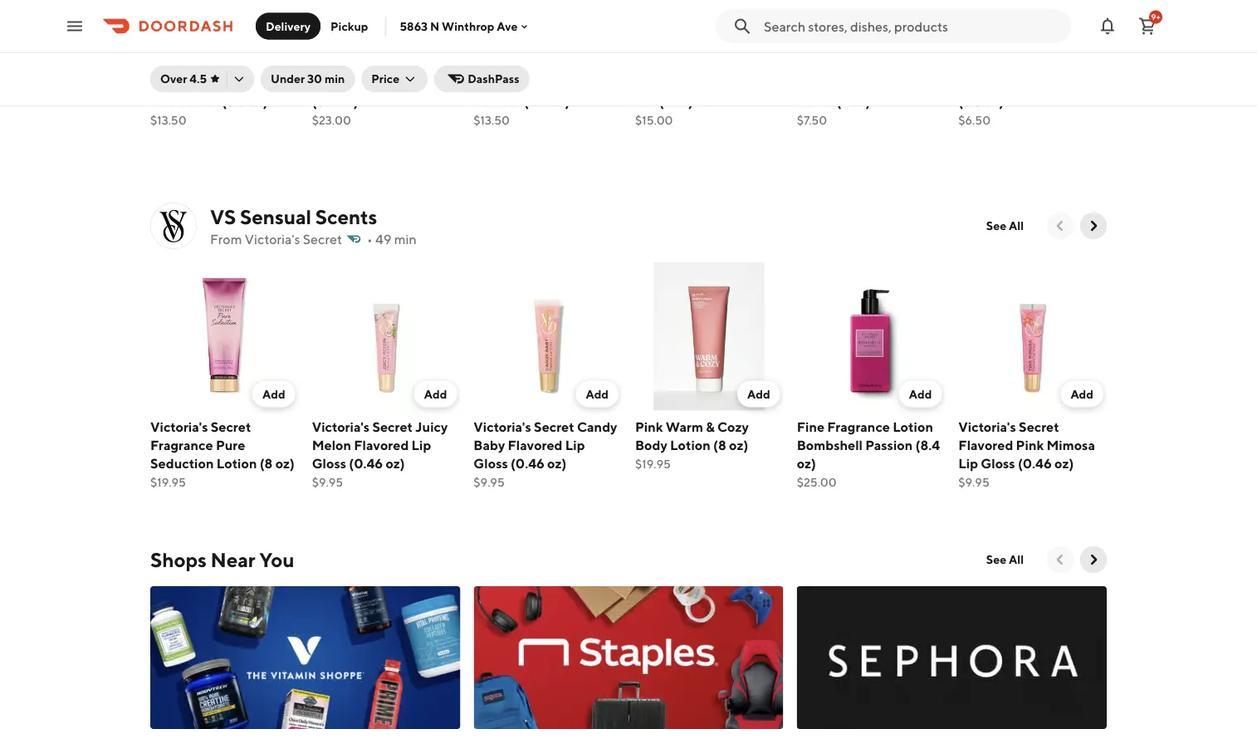 Task type: locate. For each thing, give the bounding box(es) containing it.
see for previous button of carousel "image" corresponding to next button of carousel icon
[[987, 553, 1007, 567]]

bar for (3.8
[[198, 93, 219, 109]]

delivery button
[[256, 13, 321, 39]]

oz) inside "sleepy bear bath bomb (3.3 oz) $6.50"
[[985, 93, 1004, 109]]

fairy
[[187, 75, 218, 91], [349, 75, 379, 91], [474, 75, 504, 91], [672, 75, 703, 91]]

$19.95 inside victoria's secret fragrance pure seduction lotion (8 oz) $19.95
[[150, 475, 186, 489]]

fairy inside fairy dust dusting powder (2.4 oz) $13.50
[[474, 75, 504, 91]]

gloss inside victoria's secret candy baby flavored lip gloss (0.46 oz) $9.95
[[474, 455, 508, 471]]

bubble right roll
[[733, 75, 778, 91]]

1 $9.95 from the left
[[312, 475, 343, 489]]

1 bath from the left
[[894, 75, 924, 91]]

price
[[372, 72, 400, 86]]

0 vertical spatial all
[[1009, 219, 1024, 233]]

$9.95 inside victoria's secret juicy melon flavored lip gloss (0.46 oz) $9.95
[[312, 475, 343, 489]]

1 horizontal spatial fragrance
[[828, 419, 890, 435]]

flavored inside the 'victoria's secret flavored pink mimosa lip gloss (0.46 oz) $9.95'
[[959, 437, 1014, 453]]

$19.95 down body in the right of the page
[[635, 457, 671, 471]]

oz)
[[249, 93, 268, 109], [339, 93, 358, 109], [551, 93, 570, 109], [674, 93, 693, 109], [852, 93, 871, 109], [985, 93, 1004, 109], [729, 437, 749, 453], [275, 455, 295, 471], [386, 455, 405, 471], [547, 455, 567, 471], [797, 455, 816, 471], [1055, 455, 1074, 471]]

(0.46 inside victoria's secret candy baby flavored lip gloss (0.46 oz) $9.95
[[511, 455, 545, 471]]

4 fairy from the left
[[672, 75, 703, 91]]

2 snow from the left
[[312, 75, 346, 91]]

lip for flavored
[[959, 455, 979, 471]]

previous button of carousel image left next button of carousel icon
[[1052, 552, 1069, 568]]

1 horizontal spatial bomb
[[1067, 75, 1104, 91]]

Store search: begin typing to search for stores available on DoorDash text field
[[764, 17, 1062, 35]]

(8.4 up $23.00 at the top left of the page
[[312, 93, 336, 109]]

lotion for victoria's secret fragrance pure seduction lotion (8 oz)
[[217, 455, 257, 471]]

lotion
[[893, 419, 934, 435], [670, 437, 711, 453], [217, 455, 257, 471]]

2 see from the top
[[987, 553, 1007, 567]]

1 see all link from the top
[[977, 213, 1034, 239]]

scents
[[315, 205, 377, 228]]

0 horizontal spatial $9.95
[[312, 475, 343, 489]]

(7 up $15.00
[[659, 93, 671, 109]]

2 bar from the left
[[635, 93, 657, 109]]

next button of carousel image
[[1086, 552, 1102, 568]]

bomb inside "sweet pudding bath bomb (7 oz) $7.50"
[[797, 93, 834, 109]]

0 horizontal spatial bar
[[198, 93, 219, 109]]

min
[[325, 72, 345, 86], [394, 231, 417, 247]]

2 horizontal spatial flavored
[[959, 437, 1014, 453]]

previous button of carousel image left next button of carousel image
[[1052, 218, 1069, 234]]

1 see from the top
[[987, 219, 1007, 233]]

oz) inside fairy dust dusting powder (2.4 oz) $13.50
[[551, 93, 570, 109]]

0 horizontal spatial pink
[[635, 419, 663, 435]]

(8 inside pink warm & cozy body lotion (8 oz) $19.95
[[714, 437, 727, 453]]

• 49 min
[[367, 231, 417, 247]]

9+ button
[[1131, 10, 1165, 43]]

secret down the scents
[[303, 231, 342, 247]]

bubble inside snow fairy wand bubble bar (3.8 oz) $13.50
[[150, 93, 195, 109]]

secret for victoria's secret candy baby flavored lip gloss (0.46 oz)
[[534, 419, 575, 435]]

2 (7 from the left
[[837, 93, 849, 109]]

(7
[[659, 93, 671, 109], [837, 93, 849, 109]]

bath right pudding
[[894, 75, 924, 91]]

candy
[[577, 419, 617, 435]]

(0.46 inside the 'victoria's secret flavored pink mimosa lip gloss (0.46 oz) $9.95'
[[1018, 455, 1052, 471]]

secret inside victoria's secret fragrance pure seduction lotion (8 oz) $19.95
[[211, 419, 251, 435]]

1 horizontal spatial (8.4
[[916, 437, 940, 453]]

1 vertical spatial lotion
[[670, 437, 711, 453]]

0 vertical spatial bubble
[[733, 75, 778, 91]]

see for next button of carousel image previous button of carousel "image"
[[987, 219, 1007, 233]]

bar down over 4.5 button
[[198, 93, 219, 109]]

victoria's inside victoria's secret fragrance pure seduction lotion (8 oz) $19.95
[[150, 419, 208, 435]]

2 horizontal spatial gloss
[[981, 455, 1016, 471]]

add button
[[253, 37, 295, 64], [253, 37, 295, 64], [414, 37, 457, 64], [414, 37, 457, 64], [576, 37, 619, 64], [576, 37, 619, 64], [738, 37, 781, 64], [738, 37, 781, 64], [899, 37, 942, 64], [899, 37, 942, 64], [1061, 37, 1104, 64], [1061, 37, 1104, 64], [253, 381, 295, 408], [253, 381, 295, 408], [414, 381, 457, 408], [414, 381, 457, 408], [576, 381, 619, 408], [576, 381, 619, 408], [738, 381, 781, 408], [738, 381, 781, 408], [899, 381, 942, 408], [899, 381, 942, 408], [1061, 381, 1104, 408], [1061, 381, 1104, 408]]

over
[[160, 72, 187, 86]]

1 (7 from the left
[[659, 93, 671, 109]]

1 horizontal spatial snow
[[312, 75, 346, 91]]

delivery
[[266, 19, 311, 33]]

snow
[[150, 75, 184, 91], [312, 75, 346, 91], [635, 75, 669, 91]]

snow for snow fairy roll bubble bar (7 oz)
[[635, 75, 669, 91]]

bath for pudding
[[894, 75, 924, 91]]

$13.50 inside snow fairy wand bubble bar (3.8 oz) $13.50
[[150, 113, 187, 127]]

add down delivery button
[[263, 43, 285, 57]]

lotion inside victoria's secret fragrance pure seduction lotion (8 oz) $19.95
[[217, 455, 257, 471]]

pickup
[[331, 19, 368, 33]]

2 horizontal spatial $9.95
[[959, 475, 990, 489]]

1 horizontal spatial $19.95
[[635, 457, 671, 471]]

victoria's inside victoria's secret candy baby flavored lip gloss (0.46 oz) $9.95
[[474, 419, 531, 435]]

1 vertical spatial see all link
[[977, 547, 1034, 573]]

(8.4 right passion
[[916, 437, 940, 453]]

1 $13.50 from the left
[[150, 113, 187, 127]]

gloss
[[312, 455, 346, 471], [474, 455, 508, 471], [981, 455, 1016, 471]]

bomb inside "sleepy bear bath bomb (3.3 oz) $6.50"
[[1067, 75, 1104, 91]]

1 vertical spatial pink
[[1016, 437, 1044, 453]]

secret left candy
[[534, 419, 575, 435]]

snow left 4.5
[[150, 75, 184, 91]]

2 see all link from the top
[[977, 547, 1034, 573]]

pink
[[635, 419, 663, 435], [1016, 437, 1044, 453]]

bath inside "sweet pudding bath bomb (7 oz) $7.50"
[[894, 75, 924, 91]]

$9.95 for victoria's secret juicy melon flavored lip gloss (0.46 oz)
[[312, 475, 343, 489]]

(7 down pudding
[[837, 93, 849, 109]]

$13.50 down powder
[[474, 113, 510, 127]]

previous button of carousel image
[[1052, 218, 1069, 234], [1052, 552, 1069, 568]]

add up juicy
[[424, 387, 447, 401]]

bar
[[198, 93, 219, 109], [635, 93, 657, 109]]

1 all from the top
[[1009, 219, 1024, 233]]

lotion down warm
[[670, 437, 711, 453]]

$9.95
[[312, 475, 343, 489], [474, 475, 505, 489], [959, 475, 990, 489]]

snow inside snow fairy roll bubble bar (7 oz) $15.00
[[635, 75, 669, 91]]

2 horizontal spatial snow
[[635, 75, 669, 91]]

min right 30
[[325, 72, 345, 86]]

add up cozy on the right bottom of page
[[748, 387, 771, 401]]

flavored inside victoria's secret candy baby flavored lip gloss (0.46 oz) $9.95
[[508, 437, 563, 453]]

oz) inside "sweet pudding bath bomb (7 oz) $7.50"
[[852, 93, 871, 109]]

0 horizontal spatial lip
[[412, 437, 431, 453]]

victoria's
[[245, 231, 300, 247], [150, 419, 208, 435], [312, 419, 370, 435], [474, 419, 531, 435], [959, 419, 1017, 435]]

$6.50
[[959, 113, 991, 127]]

next button of carousel image
[[1086, 218, 1102, 234]]

3 snow from the left
[[635, 75, 669, 91]]

gloss inside victoria's secret juicy melon flavored lip gloss (0.46 oz) $9.95
[[312, 455, 346, 471]]

see
[[987, 219, 1007, 233], [987, 553, 1007, 567]]

1 vertical spatial see all
[[987, 553, 1024, 567]]

oz) inside victoria's secret juicy melon flavored lip gloss (0.46 oz) $9.95
[[386, 455, 405, 471]]

(7 inside "sweet pudding bath bomb (7 oz) $7.50"
[[837, 93, 849, 109]]

0 vertical spatial $19.95
[[635, 457, 671, 471]]

vs sensual scents
[[210, 205, 377, 228]]

min right 49
[[394, 231, 417, 247]]

3 gloss from the left
[[981, 455, 1016, 471]]

secret for victoria's secret flavored pink mimosa lip gloss (0.46 oz)
[[1019, 419, 1060, 435]]

victoria's secret flavored pink mimosa lip gloss (0.46 oz) image
[[959, 262, 1107, 411]]

1 previous button of carousel image from the top
[[1052, 218, 1069, 234]]

0 horizontal spatial $19.95
[[150, 475, 186, 489]]

bubble inside snow fairy roll bubble bar (7 oz) $15.00
[[733, 75, 778, 91]]

2 (0.46 from the left
[[511, 455, 545, 471]]

3 (0.46 from the left
[[1018, 455, 1052, 471]]

0 horizontal spatial (8
[[260, 455, 273, 471]]

1 horizontal spatial min
[[394, 231, 417, 247]]

victoria's secret candy baby flavored lip gloss (0.46 oz) image
[[474, 262, 622, 411]]

1 snow from the left
[[150, 75, 184, 91]]

sensual
[[240, 205, 312, 228]]

1 horizontal spatial (0.46
[[511, 455, 545, 471]]

n
[[430, 19, 440, 33]]

(2.4
[[524, 93, 548, 109]]

all
[[1009, 219, 1024, 233], [1009, 553, 1024, 567]]

0 vertical spatial previous button of carousel image
[[1052, 218, 1069, 234]]

2 $13.50 from the left
[[474, 113, 510, 127]]

0 vertical spatial (8
[[714, 437, 727, 453]]

$7.50
[[797, 113, 827, 127]]

you
[[259, 548, 295, 571]]

all for previous button of carousel "image" corresponding to next button of carousel icon's see all link
[[1009, 553, 1024, 567]]

all left next button of carousel icon
[[1009, 553, 1024, 567]]

1 horizontal spatial bubble
[[733, 75, 778, 91]]

fairy dust dusting powder (2.4 oz) $13.50
[[474, 75, 588, 127]]

1 horizontal spatial (7
[[837, 93, 849, 109]]

0 horizontal spatial (8.4
[[312, 93, 336, 109]]

secret for victoria's secret juicy melon flavored lip gloss (0.46 oz)
[[372, 419, 413, 435]]

shops
[[150, 548, 207, 571]]

secret left juicy
[[372, 419, 413, 435]]

bombshell
[[797, 437, 863, 453]]

0 vertical spatial fragrance
[[828, 419, 890, 435]]

fragrance up the seduction
[[150, 437, 213, 453]]

see all
[[987, 219, 1024, 233], [987, 553, 1024, 567]]

0 vertical spatial see all
[[987, 219, 1024, 233]]

$13.50 down over
[[150, 113, 187, 127]]

$19.95
[[635, 457, 671, 471], [150, 475, 186, 489]]

1 horizontal spatial pink
[[1016, 437, 1044, 453]]

2 horizontal spatial lotion
[[893, 419, 934, 435]]

fairy inside snow fairy shower gel (8.4 oz) $23.00
[[349, 75, 379, 91]]

1 horizontal spatial $13.50
[[474, 113, 510, 127]]

snow inside snow fairy shower gel (8.4 oz) $23.00
[[312, 75, 346, 91]]

bubble
[[733, 75, 778, 91], [150, 93, 195, 109]]

dust
[[507, 75, 536, 91]]

lotion up passion
[[893, 419, 934, 435]]

1 fairy from the left
[[187, 75, 218, 91]]

fairy inside snow fairy roll bubble bar (7 oz) $15.00
[[672, 75, 703, 91]]

1 vertical spatial fragrance
[[150, 437, 213, 453]]

bomb down sweet
[[797, 93, 834, 109]]

gloss for pink
[[981, 455, 1016, 471]]

fragrance up the bombshell
[[828, 419, 890, 435]]

(0.46 for pink
[[1018, 455, 1052, 471]]

1 horizontal spatial $9.95
[[474, 475, 505, 489]]

secret inside victoria's secret juicy melon flavored lip gloss (0.46 oz) $9.95
[[372, 419, 413, 435]]

•
[[367, 231, 373, 247]]

1 horizontal spatial (8
[[714, 437, 727, 453]]

victoria's secret fragrance pure seduction lotion (8 oz) $19.95
[[150, 419, 295, 489]]

(3.3
[[959, 93, 982, 109]]

lotion inside fine fragrance lotion bombshell passion (8.4 oz) $25.00
[[893, 419, 934, 435]]

oz) inside fine fragrance lotion bombshell passion (8.4 oz) $25.00
[[797, 455, 816, 471]]

2 fairy from the left
[[349, 75, 379, 91]]

1 flavored from the left
[[354, 437, 409, 453]]

0 vertical spatial see all link
[[977, 213, 1034, 239]]

lip inside the 'victoria's secret flavored pink mimosa lip gloss (0.46 oz) $9.95'
[[959, 455, 979, 471]]

victoria's inside the 'victoria's secret flavored pink mimosa lip gloss (0.46 oz) $9.95'
[[959, 419, 1017, 435]]

1 horizontal spatial flavored
[[508, 437, 563, 453]]

0 horizontal spatial flavored
[[354, 437, 409, 453]]

9+
[[1152, 12, 1161, 22]]

secret inside the 'victoria's secret flavored pink mimosa lip gloss (0.46 oz) $9.95'
[[1019, 419, 1060, 435]]

0 vertical spatial pink
[[635, 419, 663, 435]]

shower
[[382, 75, 428, 91]]

bomb for sleepy bear bath bomb (3.3 oz)
[[1067, 75, 1104, 91]]

2 gloss from the left
[[474, 455, 508, 471]]

0 vertical spatial see
[[987, 219, 1007, 233]]

victoria's inside victoria's secret juicy melon flavored lip gloss (0.46 oz) $9.95
[[312, 419, 370, 435]]

1 vertical spatial all
[[1009, 553, 1024, 567]]

1 horizontal spatial bar
[[635, 93, 657, 109]]

3 $9.95 from the left
[[959, 475, 990, 489]]

1 horizontal spatial bath
[[1035, 75, 1065, 91]]

(0.46 for baby
[[511, 455, 545, 471]]

(7 inside snow fairy roll bubble bar (7 oz) $15.00
[[659, 93, 671, 109]]

sweet
[[797, 75, 836, 91]]

1 vertical spatial see
[[987, 553, 1007, 567]]

secret inside victoria's secret candy baby flavored lip gloss (0.46 oz) $9.95
[[534, 419, 575, 435]]

bar inside snow fairy roll bubble bar (7 oz) $15.00
[[635, 93, 657, 109]]

0 horizontal spatial bomb
[[797, 93, 834, 109]]

snow inside snow fairy wand bubble bar (3.8 oz) $13.50
[[150, 75, 184, 91]]

lip inside victoria's secret candy baby flavored lip gloss (0.46 oz) $9.95
[[566, 437, 585, 453]]

0 horizontal spatial fragrance
[[150, 437, 213, 453]]

secret for victoria's secret fragrance pure seduction lotion (8 oz)
[[211, 419, 251, 435]]

2 $9.95 from the left
[[474, 475, 505, 489]]

2 horizontal spatial lip
[[959, 455, 979, 471]]

lip for candy
[[566, 437, 585, 453]]

snow up $15.00
[[635, 75, 669, 91]]

0 vertical spatial (8.4
[[312, 93, 336, 109]]

1 vertical spatial bomb
[[797, 93, 834, 109]]

fragrance
[[828, 419, 890, 435], [150, 437, 213, 453]]

(0.46 for melon
[[349, 455, 383, 471]]

0 horizontal spatial bubble
[[150, 93, 195, 109]]

pink up body in the right of the page
[[635, 419, 663, 435]]

bar inside snow fairy wand bubble bar (3.8 oz) $13.50
[[198, 93, 219, 109]]

0 horizontal spatial (7
[[659, 93, 671, 109]]

bath for bear
[[1035, 75, 1065, 91]]

$9.95 inside the 'victoria's secret flavored pink mimosa lip gloss (0.46 oz) $9.95'
[[959, 475, 990, 489]]

gloss inside the 'victoria's secret flavored pink mimosa lip gloss (0.46 oz) $9.95'
[[981, 455, 1016, 471]]

lip inside victoria's secret juicy melon flavored lip gloss (0.46 oz) $9.95
[[412, 437, 431, 453]]

bomb down notification bell image
[[1067, 75, 1104, 91]]

5863 n winthrop ave button
[[400, 19, 531, 33]]

1 vertical spatial (8.4
[[916, 437, 940, 453]]

49
[[375, 231, 392, 247]]

0 horizontal spatial $13.50
[[150, 113, 187, 127]]

0 horizontal spatial lotion
[[217, 455, 257, 471]]

30
[[307, 72, 322, 86]]

lip
[[412, 437, 431, 453], [566, 437, 585, 453], [959, 455, 979, 471]]

2 bath from the left
[[1035, 75, 1065, 91]]

bath
[[894, 75, 924, 91], [1035, 75, 1065, 91]]

0 horizontal spatial bath
[[894, 75, 924, 91]]

1 vertical spatial $19.95
[[150, 475, 186, 489]]

1 gloss from the left
[[312, 455, 346, 471]]

(0.46
[[349, 455, 383, 471], [511, 455, 545, 471], [1018, 455, 1052, 471]]

2 vertical spatial lotion
[[217, 455, 257, 471]]

1 vertical spatial previous button of carousel image
[[1052, 552, 1069, 568]]

$19.95 down the seduction
[[150, 475, 186, 489]]

$9.95 inside victoria's secret candy baby flavored lip gloss (0.46 oz) $9.95
[[474, 475, 505, 489]]

bubble for snow fairy wand bubble bar (3.8 oz)
[[150, 93, 195, 109]]

$19.95 inside pink warm & cozy body lotion (8 oz) $19.95
[[635, 457, 671, 471]]

0 horizontal spatial (0.46
[[349, 455, 383, 471]]

1 vertical spatial bubble
[[150, 93, 195, 109]]

add
[[263, 43, 285, 57], [424, 43, 447, 57], [586, 43, 609, 57], [748, 43, 771, 57], [909, 43, 932, 57], [1071, 43, 1094, 57], [263, 387, 285, 401], [424, 387, 447, 401], [586, 387, 609, 401], [748, 387, 771, 401], [909, 387, 932, 401], [1071, 387, 1094, 401]]

bath inside "sleepy bear bath bomb (3.3 oz) $6.50"
[[1035, 75, 1065, 91]]

0 horizontal spatial snow
[[150, 75, 184, 91]]

1 horizontal spatial gloss
[[474, 455, 508, 471]]

1 bar from the left
[[198, 93, 219, 109]]

0 horizontal spatial min
[[325, 72, 345, 86]]

bath right 'bear' at the right of the page
[[1035, 75, 1065, 91]]

secret up mimosa
[[1019, 419, 1060, 435]]

pink warm & cozy body lotion (8 oz) image
[[635, 262, 784, 411]]

(8 inside victoria's secret fragrance pure seduction lotion (8 oz) $19.95
[[260, 455, 273, 471]]

0 vertical spatial bomb
[[1067, 75, 1104, 91]]

0 vertical spatial min
[[325, 72, 345, 86]]

lotion inside pink warm & cozy body lotion (8 oz) $19.95
[[670, 437, 711, 453]]

lip for juicy
[[412, 437, 431, 453]]

3 fairy from the left
[[474, 75, 504, 91]]

add up passion
[[909, 387, 932, 401]]

fine
[[797, 419, 825, 435]]

2 horizontal spatial (0.46
[[1018, 455, 1052, 471]]

min inside button
[[325, 72, 345, 86]]

victoria's for victoria's secret juicy melon flavored lip gloss (0.46 oz)
[[312, 419, 370, 435]]

2 previous button of carousel image from the top
[[1052, 552, 1069, 568]]

2 flavored from the left
[[508, 437, 563, 453]]

see all link
[[977, 213, 1034, 239], [977, 547, 1034, 573]]

gloss for melon
[[312, 455, 346, 471]]

lotion down pure
[[217, 455, 257, 471]]

roll
[[705, 75, 730, 91]]

(8
[[714, 437, 727, 453], [260, 455, 273, 471]]

1 see all from the top
[[987, 219, 1024, 233]]

1 vertical spatial min
[[394, 231, 417, 247]]

(0.46 inside victoria's secret juicy melon flavored lip gloss (0.46 oz) $9.95
[[349, 455, 383, 471]]

5863 n winthrop ave
[[400, 19, 518, 33]]

bomb
[[1067, 75, 1104, 91], [797, 93, 834, 109]]

2 all from the top
[[1009, 553, 1024, 567]]

all left next button of carousel image
[[1009, 219, 1024, 233]]

snow up $23.00 at the top left of the page
[[312, 75, 346, 91]]

bubble down over
[[150, 93, 195, 109]]

3 flavored from the left
[[959, 437, 1014, 453]]

2 see all from the top
[[987, 553, 1024, 567]]

cozy
[[718, 419, 749, 435]]

oz) inside victoria's secret fragrance pure seduction lotion (8 oz) $19.95
[[275, 455, 295, 471]]

flavored inside victoria's secret juicy melon flavored lip gloss (0.46 oz) $9.95
[[354, 437, 409, 453]]

(3.8
[[222, 93, 246, 109]]

fairy inside snow fairy wand bubble bar (3.8 oz) $13.50
[[187, 75, 218, 91]]

1 horizontal spatial lip
[[566, 437, 585, 453]]

flavored for melon
[[354, 437, 409, 453]]

secret
[[303, 231, 342, 247], [211, 419, 251, 435], [372, 419, 413, 435], [534, 419, 575, 435], [1019, 419, 1060, 435]]

1 (0.46 from the left
[[349, 455, 383, 471]]

bar up $15.00
[[635, 93, 657, 109]]

0 horizontal spatial gloss
[[312, 455, 346, 471]]

secret up pure
[[211, 419, 251, 435]]

pink left mimosa
[[1016, 437, 1044, 453]]

victoria's secret flavored pink mimosa lip gloss (0.46 oz) $9.95
[[959, 419, 1096, 489]]

1 vertical spatial (8
[[260, 455, 273, 471]]

1 horizontal spatial lotion
[[670, 437, 711, 453]]

0 vertical spatial lotion
[[893, 419, 934, 435]]

$9.95 for victoria's secret flavored pink mimosa lip gloss (0.46 oz)
[[959, 475, 990, 489]]

fine fragrance lotion bombshell passion (8.4 oz) $25.00
[[797, 419, 940, 489]]



Task type: describe. For each thing, give the bounding box(es) containing it.
oz) inside pink warm & cozy body lotion (8 oz) $19.95
[[729, 437, 749, 453]]

$15.00
[[635, 113, 673, 127]]

all for see all link related to next button of carousel image previous button of carousel "image"
[[1009, 219, 1024, 233]]

ave
[[497, 19, 518, 33]]

victoria's secret juicy melon flavored lip gloss (0.46 oz) image
[[312, 262, 460, 411]]

min for under 30 min
[[325, 72, 345, 86]]

5863
[[400, 19, 428, 33]]

under 30 min
[[271, 72, 345, 86]]

add up dusting
[[586, 43, 609, 57]]

sleepy
[[959, 75, 1001, 91]]

&
[[706, 419, 715, 435]]

add down 'n'
[[424, 43, 447, 57]]

4.5
[[190, 72, 207, 86]]

$23.00
[[312, 113, 351, 127]]

add up snow fairy roll bubble bar (7 oz) $15.00
[[748, 43, 771, 57]]

pink inside the 'victoria's secret flavored pink mimosa lip gloss (0.46 oz) $9.95'
[[1016, 437, 1044, 453]]

see all for see all link related to next button of carousel image previous button of carousel "image"
[[987, 219, 1024, 233]]

notification bell image
[[1098, 16, 1118, 36]]

near
[[211, 548, 255, 571]]

powder
[[474, 93, 521, 109]]

dusting
[[539, 75, 588, 91]]

fairy for snow fairy wand bubble bar (3.8 oz)
[[187, 75, 218, 91]]

fine fragrance lotion bombshell passion (8.4 oz) image
[[797, 262, 946, 411]]

victoria's for victoria's secret candy baby flavored lip gloss (0.46 oz)
[[474, 419, 531, 435]]

pudding
[[839, 75, 892, 91]]

pink warm & cozy body lotion (8 oz) $19.95
[[635, 419, 749, 471]]

victoria's for victoria's secret fragrance pure seduction lotion (8 oz)
[[150, 419, 208, 435]]

juicy
[[416, 419, 448, 435]]

vs
[[210, 205, 236, 228]]

$9.95 for victoria's secret candy baby flavored lip gloss (0.46 oz)
[[474, 475, 505, 489]]

oz) inside snow fairy shower gel (8.4 oz) $23.00
[[339, 93, 358, 109]]

seduction
[[150, 455, 214, 471]]

snow fairy shower gel (8.4 oz) $23.00
[[312, 75, 453, 127]]

body
[[635, 437, 668, 453]]

victoria's secret juicy melon flavored lip gloss (0.46 oz) $9.95
[[312, 419, 448, 489]]

add up victoria's secret fragrance pure seduction lotion (8 oz) $19.95
[[263, 387, 285, 401]]

snow fairy roll bubble bar (7 oz) $15.00
[[635, 75, 778, 127]]

$13.50 inside fairy dust dusting powder (2.4 oz) $13.50
[[474, 113, 510, 127]]

from
[[210, 231, 242, 247]]

gloss for baby
[[474, 455, 508, 471]]

warm
[[666, 419, 703, 435]]

$25.00
[[797, 475, 837, 489]]

over 4.5
[[160, 72, 207, 86]]

passion
[[866, 437, 913, 453]]

snow for snow fairy shower gel (8.4 oz)
[[312, 75, 346, 91]]

under
[[271, 72, 305, 86]]

oz) inside victoria's secret candy baby flavored lip gloss (0.46 oz) $9.95
[[547, 455, 567, 471]]

victoria's secret fragrance pure seduction lotion (8 oz) image
[[150, 262, 299, 411]]

pickup button
[[321, 13, 378, 39]]

pink inside pink warm & cozy body lotion (8 oz) $19.95
[[635, 419, 663, 435]]

see all link for next button of carousel image previous button of carousel "image"
[[977, 213, 1034, 239]]

sweet pudding bath bomb (7 oz) $7.50
[[797, 75, 924, 127]]

(8.4 inside fine fragrance lotion bombshell passion (8.4 oz) $25.00
[[916, 437, 940, 453]]

snow fairy wand bubble bar (3.8 oz) $13.50
[[150, 75, 268, 127]]

shops near you link
[[150, 547, 295, 573]]

victoria's secret candy baby flavored lip gloss (0.46 oz) $9.95
[[474, 419, 617, 489]]

$19.95 for body
[[635, 457, 671, 471]]

sleepy bear bath bomb (3.3 oz) $6.50
[[959, 75, 1104, 127]]

snow for snow fairy wand bubble bar (3.8 oz)
[[150, 75, 184, 91]]

flavored for baby
[[508, 437, 563, 453]]

price button
[[362, 66, 428, 92]]

fairy for snow fairy roll bubble bar (7 oz)
[[672, 75, 703, 91]]

oz) inside snow fairy roll bubble bar (7 oz) $15.00
[[674, 93, 693, 109]]

victoria's for victoria's secret flavored pink mimosa lip gloss (0.46 oz)
[[959, 419, 1017, 435]]

add down store search: begin typing to search for stores available on doordash text field
[[909, 43, 932, 57]]

min for • 49 min
[[394, 231, 417, 247]]

shops near you
[[150, 548, 295, 571]]

lotion for pink warm & cozy body lotion (8 oz)
[[670, 437, 711, 453]]

bubble for snow fairy roll bubble bar (7 oz)
[[733, 75, 778, 91]]

0 items, open order cart image
[[1138, 16, 1158, 36]]

add up "sleepy bear bath bomb (3.3 oz) $6.50"
[[1071, 43, 1094, 57]]

winthrop
[[442, 19, 495, 33]]

baby
[[474, 437, 505, 453]]

from victoria's secret
[[210, 231, 342, 247]]

(8.4 inside snow fairy shower gel (8.4 oz) $23.00
[[312, 93, 336, 109]]

fragrance inside fine fragrance lotion bombshell passion (8.4 oz) $25.00
[[828, 419, 890, 435]]

previous button of carousel image for next button of carousel image
[[1052, 218, 1069, 234]]

bear
[[1003, 75, 1032, 91]]

add up mimosa
[[1071, 387, 1094, 401]]

oz) inside snow fairy wand bubble bar (3.8 oz) $13.50
[[249, 93, 268, 109]]

add up candy
[[586, 387, 609, 401]]

melon
[[312, 437, 351, 453]]

oz) inside the 'victoria's secret flavored pink mimosa lip gloss (0.46 oz) $9.95'
[[1055, 455, 1074, 471]]

open menu image
[[65, 16, 85, 36]]

over 4.5 button
[[150, 66, 254, 92]]

dashpass button
[[435, 66, 530, 92]]

fairy for snow fairy shower gel (8.4 oz)
[[349, 75, 379, 91]]

pure
[[216, 437, 245, 453]]

see all for previous button of carousel "image" corresponding to next button of carousel icon's see all link
[[987, 553, 1024, 567]]

(8 for pure
[[260, 455, 273, 471]]

under 30 min button
[[261, 66, 355, 92]]

bar for (7
[[635, 93, 657, 109]]

mimosa
[[1047, 437, 1096, 453]]

previous button of carousel image for next button of carousel icon
[[1052, 552, 1069, 568]]

dashpass
[[468, 72, 520, 86]]

gel
[[431, 75, 453, 91]]

(8 for cozy
[[714, 437, 727, 453]]

$19.95 for seduction
[[150, 475, 186, 489]]

wand
[[220, 75, 257, 91]]

see all link for previous button of carousel "image" corresponding to next button of carousel icon
[[977, 547, 1034, 573]]

fragrance inside victoria's secret fragrance pure seduction lotion (8 oz) $19.95
[[150, 437, 213, 453]]

bomb for sweet pudding bath bomb (7 oz)
[[797, 93, 834, 109]]



Task type: vqa. For each thing, say whether or not it's contained in the screenshot.
under
yes



